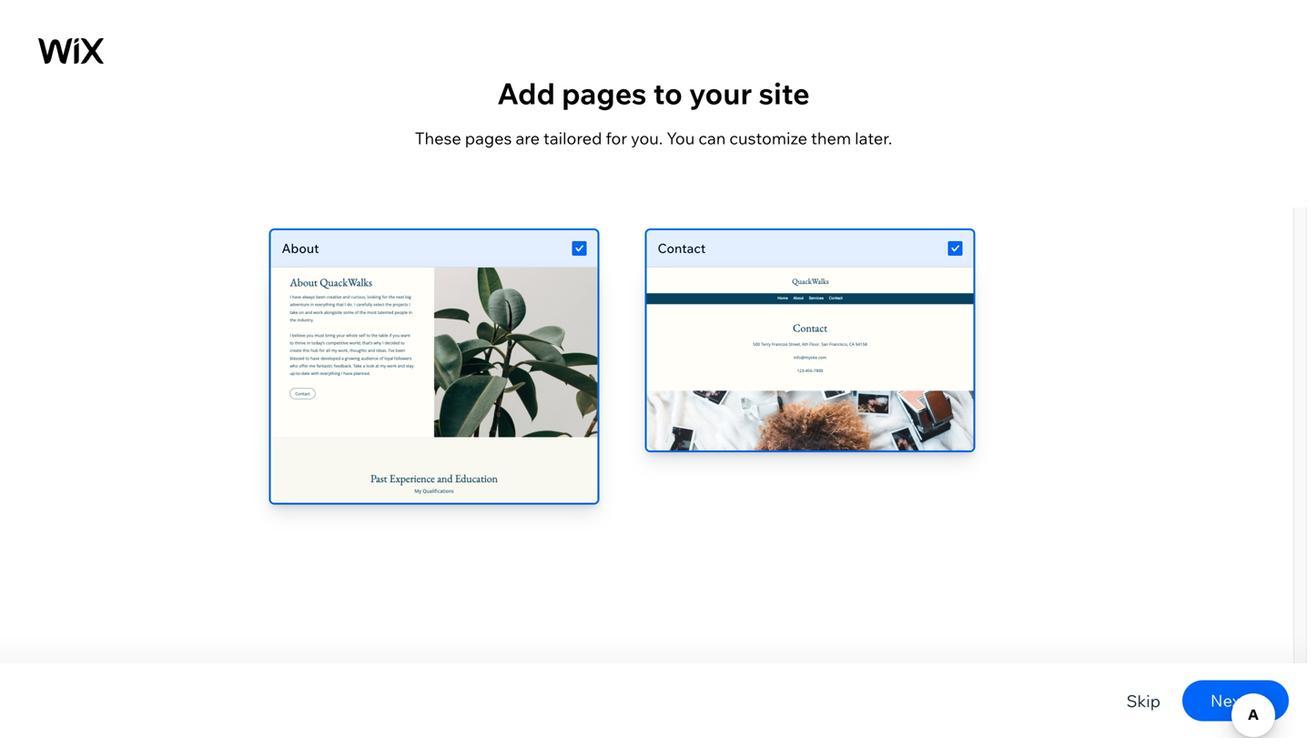Task type: describe. For each thing, give the bounding box(es) containing it.
pages for to
[[562, 75, 647, 112]]

about
[[282, 240, 319, 256]]

add
[[497, 75, 555, 112]]

site
[[759, 75, 810, 112]]

add pages to your site
[[497, 75, 810, 112]]

preparing
[[410, 313, 548, 350]]

can
[[699, 128, 726, 148]]

tailored
[[544, 128, 602, 148]]

customize
[[730, 128, 808, 148]]

skip
[[1127, 691, 1161, 711]]

pages for are
[[465, 128, 512, 148]]

homepage
[[624, 313, 773, 350]]

next
[[1211, 691, 1247, 711]]

preparing your homepage design...
[[410, 313, 897, 350]]

later.
[[855, 128, 893, 148]]

to
[[653, 75, 683, 112]]



Task type: vqa. For each thing, say whether or not it's contained in the screenshot.
Professional
no



Task type: locate. For each thing, give the bounding box(es) containing it.
your
[[689, 75, 752, 112], [555, 313, 618, 350]]

0 vertical spatial your
[[689, 75, 752, 112]]

them
[[811, 128, 852, 148]]

1 vertical spatial pages
[[465, 128, 512, 148]]

you.
[[631, 128, 663, 148]]

you
[[667, 128, 695, 148]]

these
[[415, 128, 461, 148]]

1 vertical spatial your
[[555, 313, 618, 350]]

1 horizontal spatial pages
[[562, 75, 647, 112]]

home
[[69, 53, 105, 69]]

pages up the for
[[562, 75, 647, 112]]

1 horizontal spatial your
[[689, 75, 752, 112]]

pages left the are
[[465, 128, 512, 148]]

design...
[[779, 313, 897, 350]]

contact
[[658, 240, 706, 256]]

are
[[516, 128, 540, 148]]

0 horizontal spatial your
[[555, 313, 618, 350]]

0 horizontal spatial pages
[[465, 128, 512, 148]]

pages
[[562, 75, 647, 112], [465, 128, 512, 148]]

0 vertical spatial pages
[[562, 75, 647, 112]]

for
[[606, 128, 627, 148]]

these pages are tailored for you. you can customize them later.
[[415, 128, 893, 148]]



